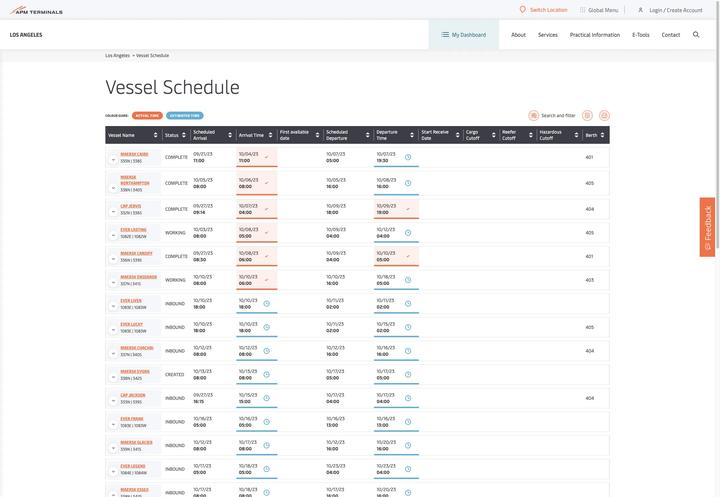 Task type: describe. For each thing, give the bounding box(es) containing it.
2 start from the left
[[422, 129, 432, 135]]

16:00 inside 10/05/23 16:00
[[326, 183, 338, 189]]

342s
[[133, 376, 142, 381]]

8 inbound from the top
[[165, 490, 185, 496]]

1 10/23/23 from the left
[[326, 463, 345, 469]]

location
[[547, 6, 567, 13]]

10/12/23 04:00
[[377, 226, 395, 239]]

my dashboard button
[[442, 20, 486, 49]]

scheduled arrival button for first available date button associated with scheduled departure button related to second berth button from the left
[[193, 129, 235, 141]]

login / create account
[[650, 6, 703, 13]]

08:00 inside 10/06/23 08:00
[[239, 183, 252, 189]]

reefer cutoff button for 'cargo cutoff' button corresponding to start receive date button associated with departure time button for scheduled departure button related to second berth button from the left
[[502, 129, 535, 141]]

login / create account link
[[637, 0, 703, 19]]

created
[[165, 371, 184, 378]]

maersk glacier 339n | 341s
[[120, 440, 152, 452]]

405 for 10/12/23
[[586, 229, 594, 236]]

about
[[511, 31, 526, 38]]

e-tools
[[632, 31, 649, 38]]

date for first available date button associated with scheduled departure button related to second berth button from the left
[[280, 135, 289, 141]]

338s for 09:14
[[133, 210, 142, 215]]

404 for 10/09/23
[[586, 206, 594, 212]]

10/15/23 for 02:00
[[377, 321, 395, 327]]

05:00 inside 10/10/23 05:00
[[377, 256, 389, 263]]

1083e for 10/16/23 13:00
[[120, 423, 131, 428]]

maersk ensenada 337n | 341s
[[120, 274, 157, 286]]

2 10/13/23 08:00 from the left
[[239, 368, 257, 381]]

10/09/23 up 19:00 on the right top of page
[[377, 203, 396, 209]]

10/12/23 08:00 for 10/12/23
[[193, 344, 212, 357]]

2 13:00 from the left
[[377, 422, 388, 428]]

feedback
[[702, 206, 713, 241]]

08:00 inside 10/10/23 08:00
[[193, 280, 206, 286]]

hazardous cutoff for second berth button from the right
[[540, 129, 562, 141]]

16:00 inside 10/08/23 16:00
[[377, 183, 388, 189]]

10/17/23 08:00
[[239, 439, 257, 452]]

0 vertical spatial 10/18/23
[[377, 273, 395, 280]]

10/06/23 08:00
[[239, 177, 258, 189]]

estimated
[[170, 113, 190, 118]]

09/27/23 09:14
[[193, 203, 213, 215]]

1 horizontal spatial 10/17/23 05:00
[[326, 368, 344, 381]]

10/07/23 19:30
[[377, 151, 395, 164]]

10/09/23 for 10/09/23
[[326, 203, 346, 209]]

search and filter button
[[528, 110, 576, 121]]

10/05/23 08:00
[[193, 177, 213, 189]]

reefer cutoff button for 'cargo cutoff' button related to departure time button related to scheduled departure button corresponding to second berth button from the right start receive date button
[[502, 129, 536, 141]]

time for departure time button related to scheduled departure button corresponding to second berth button from the right
[[377, 135, 387, 141]]

04:00 inside 10/07/23 04:00
[[239, 209, 252, 215]]

1 10/16/23 05:00 from the left
[[193, 415, 212, 428]]

berth for second berth button from the left
[[586, 132, 597, 138]]

404 for 10/16/23
[[586, 348, 594, 354]]

2 10/13/23 from the left
[[239, 368, 257, 374]]

02:00 inside the 10/15/23 02:00
[[377, 327, 389, 334]]

practical
[[570, 31, 591, 38]]

336n
[[120, 257, 130, 263]]

1082w
[[134, 234, 146, 239]]

ever for 10/12/23
[[120, 227, 130, 232]]

contact button
[[662, 20, 680, 49]]

reefer for second berth button from the right
[[502, 129, 516, 135]]

northampton
[[120, 180, 149, 186]]

09:14
[[193, 209, 205, 215]]

10/10/23 06:00
[[239, 273, 257, 286]]

hazardous for hazardous cutoff "button" associated with second berth button from the right
[[540, 129, 562, 135]]

los angeles
[[10, 31, 42, 38]]

cap jervis 332n | 338s
[[120, 203, 142, 215]]

date for first available date button for scheduled departure button corresponding to second berth button from the right
[[280, 135, 289, 141]]

vessel schedule
[[105, 73, 240, 99]]

/
[[663, 6, 666, 13]]

essex
[[137, 487, 149, 492]]

10/10/23 16:00
[[326, 273, 345, 286]]

account
[[683, 6, 703, 13]]

2 10/16/23 05:00 from the left
[[239, 415, 257, 428]]

1 10/13/23 08:00 from the left
[[193, 368, 212, 381]]

ever lasting 1082e | 1082w
[[120, 227, 146, 239]]

maersk cardiff 336n | 339s
[[120, 251, 153, 263]]

vessel name for scheduled arrival button for first available date button associated with scheduled departure button related to second berth button from the left
[[108, 132, 134, 138]]

04:00 inside 10/12/23 04:00
[[377, 233, 390, 239]]

angeles for los angeles > vessel schedule
[[113, 52, 130, 58]]

e-tools button
[[632, 20, 649, 49]]

337n for working
[[120, 281, 130, 286]]

1 berth button from the left
[[586, 130, 608, 140]]

services
[[538, 31, 558, 38]]

401 for 10/07/23
[[586, 154, 593, 160]]

jackson
[[129, 392, 145, 398]]

complete for 11:00
[[165, 154, 188, 160]]

colour
[[105, 113, 118, 118]]

1 scheduled arrival from the left
[[193, 129, 215, 141]]

10/04/23
[[239, 151, 258, 157]]

10/07/23 for 19:30
[[377, 151, 395, 157]]

filter
[[565, 112, 576, 119]]

cap for complete
[[120, 203, 128, 208]]

10/06/23
[[239, 177, 258, 183]]

2 10/16/23 13:00 from the left
[[377, 415, 395, 428]]

10/20/23 for 10/20/23 16:00
[[377, 439, 396, 445]]

ever for 10/11/23
[[120, 298, 130, 303]]

receive for departure time button related to scheduled departure button corresponding to second berth button from the right
[[433, 129, 448, 135]]

lucky
[[131, 321, 143, 327]]

global
[[588, 6, 604, 13]]

1 13:00 from the left
[[326, 422, 338, 428]]

create
[[667, 6, 682, 13]]

10/11/23 02:00 for 10/15/23
[[326, 321, 344, 334]]

contact
[[662, 31, 680, 38]]

inbound for 10/15/23 02:00
[[165, 324, 185, 330]]

inbound for 10/11/23 02:00
[[165, 300, 185, 307]]

10/10/23 08:00
[[193, 273, 212, 286]]

chachai
[[137, 345, 153, 350]]

2 horizontal spatial 10/17/23 05:00
[[377, 368, 395, 381]]

jervis
[[129, 203, 141, 208]]

name for scheduled departure button related to second berth button from the left
[[122, 132, 134, 138]]

berth for second berth button from the right
[[586, 132, 597, 138]]

angeles for los angeles
[[20, 31, 42, 38]]

10/08/23 06:00
[[239, 250, 258, 263]]

337n for inbound
[[120, 352, 130, 357]]

switch location button
[[520, 6, 567, 13]]

actual time
[[136, 113, 159, 118]]

| for 10/23/23 04:00
[[132, 470, 133, 475]]

1 vertical spatial 10/18/23 05:00
[[239, 463, 257, 475]]

switch
[[530, 6, 546, 13]]

maersk essex
[[120, 487, 149, 492]]

10/12/23 08:00 for 10/17/23
[[193, 439, 212, 452]]

ever frank 1083e | 1083w
[[120, 416, 146, 428]]

inbound for 10/20/23 16:00
[[165, 442, 185, 448]]

341s for working
[[132, 281, 141, 286]]

| for 10/08/23 16:00
[[131, 187, 132, 192]]

cap jackson 333n | 339s
[[120, 392, 145, 404]]

2 arrival time from the left
[[239, 132, 264, 138]]

arrival time button for first available date button associated with scheduled departure button related to second berth button from the left
[[239, 130, 276, 140]]

16:00 inside the "10/16/23 16:00"
[[377, 351, 388, 357]]

06:00 for 10/10/23 06:00
[[239, 280, 252, 286]]

10/04/23 11:00
[[239, 151, 258, 164]]

my dashboard
[[452, 31, 486, 38]]

practical information
[[570, 31, 620, 38]]

services button
[[538, 20, 558, 49]]

10/08/23 05:00
[[239, 226, 258, 239]]

10/09/23 04:00 for 05:00
[[326, 250, 346, 263]]

departure time for departure time button for scheduled departure button related to second berth button from the left
[[377, 129, 397, 141]]

2 scheduled arrival from the left
[[193, 129, 215, 141]]

09/27/23 for 16:15
[[193, 392, 213, 398]]

1 horizontal spatial los angeles link
[[105, 52, 130, 58]]

16:00 inside 10/10/23 16:00
[[326, 280, 338, 286]]

10/15/23 15:00
[[239, 392, 257, 404]]

10/03/23
[[193, 226, 213, 232]]

cardiff
[[137, 251, 153, 256]]

maersk for 10/13/23
[[120, 369, 136, 374]]

2 10/17/23 04:00 from the left
[[377, 392, 395, 404]]

ever for 10/16/23
[[120, 416, 130, 421]]

06:00 for 10/08/23 06:00
[[239, 256, 252, 263]]

10/20/23 16:00
[[377, 439, 396, 452]]

1 10/13/23 from the left
[[193, 368, 212, 374]]

0 vertical spatial schedule
[[150, 52, 169, 58]]

search and filter
[[542, 112, 576, 119]]

evora
[[137, 369, 150, 374]]

maersk for 10/10/23
[[120, 274, 136, 279]]

1 vertical spatial 10/18/23
[[239, 463, 257, 469]]

08:30
[[193, 256, 206, 263]]

10/07/23 05:00
[[326, 151, 345, 164]]

10/05/23 for 16:00
[[326, 177, 346, 183]]

1 10/23/23 04:00 from the left
[[326, 463, 345, 475]]

333n
[[120, 399, 130, 404]]

working for 10/03/23
[[165, 229, 185, 236]]

09/21/23 11:00
[[193, 151, 212, 164]]

| for 10/17/23 04:00
[[131, 399, 132, 404]]

time for actual time
[[150, 113, 159, 118]]

1083e for 10/11/23 02:00
[[120, 305, 131, 310]]

about button
[[511, 20, 526, 49]]

time for first available date button for scheduled departure button corresponding to second berth button from the right arrival time button
[[253, 132, 264, 138]]

338n for created
[[120, 376, 130, 381]]

cargo cutoff for departure time button for scheduled departure button related to second berth button from the left
[[466, 129, 479, 141]]

date for second berth button from the left
[[422, 135, 431, 141]]

maersk essex button
[[109, 487, 149, 497]]

1 start receive date from the left
[[421, 129, 448, 141]]

08:00 inside 10/05/23 08:00
[[193, 183, 206, 189]]

lasting
[[131, 227, 146, 232]]

332n
[[120, 210, 130, 215]]

18:00 inside 10/09/23 18:00
[[326, 209, 338, 215]]

>
[[133, 52, 135, 58]]

| for 10/16/23 13:00
[[132, 423, 133, 428]]

vessel name for scheduled arrival button associated with first available date button for scheduled departure button corresponding to second berth button from the right
[[108, 132, 134, 138]]

10/09/23 19:00
[[377, 203, 396, 215]]

cargo for departure time button related to scheduled departure button corresponding to second berth button from the right
[[466, 129, 478, 135]]

10/20/23 for 10/20/23
[[377, 486, 396, 492]]

19:00
[[377, 209, 388, 215]]

| for 10/09/23 19:00
[[131, 210, 132, 215]]

2 start receive date from the left
[[422, 129, 449, 141]]

339n
[[120, 447, 130, 452]]

10/08/23 for 06:00
[[239, 250, 258, 256]]

global menu
[[588, 6, 618, 13]]

10/10/23 05:00
[[377, 250, 395, 263]]

| for 10/17/23 05:00
[[131, 376, 132, 381]]

10/09/23 for 10/12/23
[[326, 226, 346, 232]]



Task type: vqa. For each thing, say whether or not it's contained in the screenshot.


Task type: locate. For each thing, give the bounding box(es) containing it.
11:00 for 09/21/23 11:00
[[193, 157, 204, 164]]

cap up '333n'
[[120, 392, 128, 398]]

first available date button for scheduled departure button related to second berth button from the left
[[280, 129, 322, 141]]

| right 1084e
[[132, 470, 133, 475]]

10/18/23 05:00 down 10/10/23 05:00
[[377, 273, 395, 286]]

10/18/23
[[377, 273, 395, 280], [239, 463, 257, 469], [239, 486, 257, 492]]

1082e
[[120, 234, 131, 239]]

search
[[542, 112, 555, 119]]

| inside maersk cairo 335n | 338s
[[131, 158, 132, 164]]

complete
[[165, 154, 188, 160], [165, 180, 188, 186], [165, 206, 188, 212], [165, 253, 188, 259]]

my
[[452, 31, 459, 38]]

cargo cutoff
[[466, 129, 479, 141], [466, 129, 479, 141]]

6 inbound from the top
[[165, 442, 185, 448]]

11:00 for 10/04/23 11:00
[[239, 157, 250, 164]]

maersk up 339n
[[120, 440, 136, 445]]

reefer cutoff button
[[502, 129, 535, 141], [502, 129, 536, 141]]

2 cargo cutoff from the left
[[466, 129, 479, 141]]

0 vertical spatial cap
[[120, 203, 128, 208]]

404
[[586, 206, 594, 212], [586, 348, 594, 354], [586, 395, 594, 401]]

0 horizontal spatial 10/05/23
[[193, 177, 213, 183]]

337n inside maersk ensenada 337n | 341s
[[120, 281, 130, 286]]

10/05/23 down 09/21/23 11:00
[[193, 177, 213, 183]]

time
[[150, 113, 159, 118], [191, 113, 200, 118]]

09/27/23 for 08:30
[[193, 250, 213, 256]]

1 horizontal spatial 10/23/23
[[377, 463, 396, 469]]

| for 10/20/23 16:00
[[131, 447, 132, 452]]

maersk up northampton
[[120, 174, 136, 180]]

0 horizontal spatial 10/17/23 04:00
[[326, 392, 344, 404]]

2 maersk from the top
[[120, 174, 136, 180]]

10/05/23 down the '10/07/23 05:00'
[[326, 177, 346, 183]]

| right 335n
[[131, 158, 132, 164]]

339s inside 'maersk cardiff 336n | 339s'
[[133, 257, 142, 263]]

1 10/12/23 16:00 from the top
[[326, 344, 345, 357]]

ever left lucky
[[120, 321, 130, 327]]

arrival time button
[[239, 130, 276, 140], [239, 130, 276, 140]]

1 401 from the top
[[586, 154, 593, 160]]

status button
[[165, 130, 189, 140], [165, 130, 189, 140]]

time right estimated
[[191, 113, 200, 118]]

1083w down the liven
[[134, 305, 146, 310]]

2 berth button from the left
[[586, 130, 608, 140]]

4 inbound from the top
[[165, 395, 185, 401]]

reefer for second berth button from the left
[[502, 129, 516, 135]]

1 06:00 from the top
[[239, 256, 252, 263]]

1 vertical spatial 339s
[[133, 399, 142, 404]]

1 1083e from the top
[[120, 305, 131, 310]]

inbound for 10/16/23 16:00
[[165, 348, 185, 354]]

hazardous for hazardous cutoff "button" corresponding to second berth button from the left
[[540, 129, 562, 135]]

hazardous cutoff for second berth button from the left
[[540, 129, 562, 141]]

1 horizontal spatial 10/13/23
[[239, 368, 257, 374]]

06:00 down 10/08/23 06:00
[[239, 280, 252, 286]]

1 11:00 from the left
[[193, 157, 204, 164]]

tools
[[637, 31, 649, 38]]

cargo
[[466, 129, 478, 135], [466, 129, 478, 135]]

09/27/23 up 08:30 on the bottom left of page
[[193, 250, 213, 256]]

4 maersk from the top
[[120, 274, 136, 279]]

1 first available date from the left
[[280, 129, 309, 141]]

1083e inside ever liven 1083e | 1083w
[[120, 305, 131, 310]]

1 vertical spatial 338n
[[120, 376, 130, 381]]

0 horizontal spatial los
[[10, 31, 19, 38]]

ever inside ever lasting 1082e | 1082w
[[120, 227, 130, 232]]

10/08/23 down 10/08/23 05:00
[[239, 250, 258, 256]]

1 horizontal spatial 10/17/23 04:00
[[377, 392, 395, 404]]

complete left 09/21/23 11:00
[[165, 154, 188, 160]]

los for los angeles > vessel schedule
[[105, 52, 112, 58]]

10/18/23 05:00 down 10/17/23 08:00
[[239, 463, 257, 475]]

05:00 inside the '10/07/23 05:00'
[[326, 157, 339, 164]]

0 horizontal spatial 10/13/23
[[193, 368, 212, 374]]

inbound
[[165, 300, 185, 307], [165, 324, 185, 330], [165, 348, 185, 354], [165, 395, 185, 401], [165, 419, 185, 425], [165, 442, 185, 448], [165, 466, 185, 472], [165, 490, 185, 496]]

cairo
[[137, 151, 148, 157]]

4 complete from the top
[[165, 253, 188, 259]]

15:00
[[239, 398, 251, 404]]

1 vertical spatial 1083w
[[134, 328, 146, 334]]

scheduled arrival button for first available date button for scheduled departure button corresponding to second berth button from the right
[[193, 129, 235, 141]]

date for second berth button from the right
[[421, 135, 431, 141]]

10/11/23
[[326, 297, 344, 303], [377, 297, 394, 303], [326, 321, 344, 327]]

3 09/27/23 from the top
[[193, 392, 213, 398]]

inbound for 10/23/23 04:00
[[165, 466, 185, 472]]

335n
[[120, 158, 130, 164]]

name for scheduled departure button corresponding to second berth button from the right
[[122, 132, 134, 138]]

maersk cairo 335n | 338s
[[120, 151, 148, 164]]

1 vertical spatial working
[[165, 277, 185, 283]]

2 10/05/23 from the left
[[326, 177, 346, 183]]

1 vertical spatial 10/08/23
[[239, 226, 258, 232]]

1 horizontal spatial 13:00
[[377, 422, 388, 428]]

2 cap from the top
[[120, 392, 128, 398]]

3 1083e from the top
[[120, 423, 131, 428]]

2 first available date button from the left
[[280, 129, 322, 141]]

ever up 1082e
[[120, 227, 130, 232]]

338s for 11:00
[[133, 158, 142, 164]]

10/08/23 down 19:30
[[377, 177, 396, 183]]

341s down glacier
[[133, 447, 141, 452]]

2 cargo cutoff button from the left
[[466, 129, 498, 141]]

| right 1082e
[[132, 234, 133, 239]]

1 vertical spatial 10/09/23 04:00
[[326, 250, 346, 263]]

ever inside ever frank 1083e | 1083w
[[120, 416, 130, 421]]

| down northampton
[[131, 187, 132, 192]]

1 10/16/23 13:00 from the left
[[326, 415, 345, 428]]

2 10/23/23 from the left
[[377, 463, 396, 469]]

information
[[592, 31, 620, 38]]

2 complete from the top
[[165, 180, 188, 186]]

0 vertical spatial 339s
[[133, 257, 142, 263]]

338s inside maersk cairo 335n | 338s
[[133, 158, 142, 164]]

1 start receive date button from the left
[[421, 129, 462, 141]]

2 1083w from the top
[[134, 328, 146, 334]]

338s down jervis
[[133, 210, 142, 215]]

2 11:00 from the left
[[239, 157, 250, 164]]

1 vertical spatial 401
[[586, 253, 593, 259]]

340s down northampton
[[133, 187, 142, 192]]

| right 339n
[[131, 447, 132, 452]]

10/16/23 16:00
[[377, 344, 395, 357]]

2 horizontal spatial 10/07/23
[[377, 151, 395, 157]]

0 horizontal spatial 10/23/23 04:00
[[326, 463, 345, 475]]

3 404 from the top
[[586, 395, 594, 401]]

| inside maersk ensenada 337n | 341s
[[131, 281, 132, 286]]

| left 342s
[[131, 376, 132, 381]]

10/12/23 16:00
[[326, 344, 345, 357], [326, 439, 345, 452]]

1083e inside ever frank 1083e | 1083w
[[120, 423, 131, 428]]

11:00 down 10/04/23
[[239, 157, 250, 164]]

0 vertical spatial 340s
[[133, 187, 142, 192]]

2 10/09/23 04:00 from the top
[[326, 250, 346, 263]]

2 vertical spatial 405
[[586, 324, 594, 330]]

2 337n from the top
[[120, 352, 130, 357]]

0 vertical spatial angeles
[[20, 31, 42, 38]]

0 vertical spatial 06:00
[[239, 256, 252, 263]]

| inside cap jervis 332n | 338s
[[131, 210, 132, 215]]

complete left 09:14
[[165, 206, 188, 212]]

338s inside cap jervis 332n | 338s
[[133, 210, 142, 215]]

341s down ensenada
[[132, 281, 141, 286]]

2 vertical spatial 10/08/23
[[239, 250, 258, 256]]

10/09/23 for 10/10/23
[[326, 250, 346, 256]]

08:00 inside 10/17/23 08:00
[[239, 446, 252, 452]]

1 vertical spatial 337n
[[120, 352, 130, 357]]

| inside maersk chachai 337n | 340s
[[131, 352, 132, 357]]

0 vertical spatial 10/08/23
[[377, 177, 396, 183]]

341s inside "maersk glacier 339n | 341s"
[[133, 447, 141, 452]]

maersk for 10/17/23
[[120, 440, 136, 445]]

2 inbound from the top
[[165, 324, 185, 330]]

1 complete from the top
[[165, 154, 188, 160]]

first available date for first available date button for scheduled departure button corresponding to second berth button from the right
[[280, 129, 309, 141]]

0 horizontal spatial angeles
[[20, 31, 42, 38]]

| for 10/11/23 02:00
[[132, 305, 133, 310]]

10/10/23 18:00
[[193, 297, 212, 310], [239, 297, 257, 310], [193, 321, 212, 334], [239, 321, 257, 334]]

340s inside maersk chachai 337n | 340s
[[132, 352, 142, 357]]

339s down cardiff
[[133, 257, 142, 263]]

cargo cutoff button for start receive date button associated with departure time button for scheduled departure button related to second berth button from the left
[[466, 129, 498, 141]]

10/08/23 16:00
[[377, 177, 396, 189]]

338n down northampton
[[120, 187, 130, 192]]

5 inbound from the top
[[165, 419, 185, 425]]

339s down jackson
[[133, 399, 142, 404]]

1 vertical spatial 340s
[[132, 352, 142, 357]]

1083w inside ever lucky 1083e | 1083w
[[134, 328, 146, 334]]

0 horizontal spatial time
[[150, 113, 159, 118]]

0 vertical spatial los angeles link
[[10, 30, 42, 39]]

departure time for departure time button related to scheduled departure button corresponding to second berth button from the right
[[377, 129, 398, 141]]

2 date from the left
[[280, 135, 289, 141]]

hazardous cutoff button for second berth button from the left
[[540, 129, 581, 141]]

2 vertical spatial 1083e
[[120, 423, 131, 428]]

maersk inside button
[[120, 487, 136, 492]]

name
[[122, 132, 134, 138], [122, 132, 134, 138]]

first available date for first available date button associated with scheduled departure button related to second berth button from the left
[[280, 129, 309, 141]]

| up the liven
[[131, 281, 132, 286]]

338s down cairo
[[133, 158, 142, 164]]

2 vertical spatial 404
[[586, 395, 594, 401]]

1 vertical spatial cap
[[120, 392, 128, 398]]

1 berth from the left
[[586, 132, 597, 138]]

1 horizontal spatial time
[[191, 113, 200, 118]]

10/15/23 up the "10/16/23 16:00"
[[377, 321, 395, 327]]

liven
[[131, 298, 142, 303]]

06:00
[[239, 256, 252, 263], [239, 280, 252, 286]]

ever liven 1083e | 1083w
[[120, 298, 146, 310]]

2 scheduled arrival button from the left
[[193, 129, 235, 141]]

11:00 down 09/21/23
[[193, 157, 204, 164]]

working
[[165, 229, 185, 236], [165, 277, 185, 283]]

10/08/23 down 10/07/23 04:00
[[239, 226, 258, 232]]

time
[[253, 132, 264, 138], [254, 132, 264, 138], [377, 135, 387, 141], [377, 135, 387, 141]]

cap
[[120, 203, 128, 208], [120, 392, 128, 398]]

5 ever from the top
[[120, 463, 130, 469]]

10/12/23 16:00 for 10/20/23
[[326, 439, 345, 452]]

vessel name button
[[108, 130, 161, 140], [108, 130, 161, 140]]

10/13/23 up 09/27/23 16:15
[[193, 368, 212, 374]]

schedule
[[150, 52, 169, 58], [163, 73, 240, 99]]

1 horizontal spatial 10/23/23 04:00
[[377, 463, 396, 475]]

cutoff
[[466, 135, 479, 141], [466, 135, 479, 141], [502, 135, 516, 141], [502, 135, 516, 141], [540, 135, 553, 141], [540, 135, 553, 141]]

16:00
[[326, 183, 338, 189], [377, 183, 388, 189], [326, 280, 338, 286], [326, 351, 338, 357], [377, 351, 388, 357], [326, 446, 338, 452], [377, 446, 388, 452]]

10/10/23
[[377, 250, 395, 256], [193, 273, 212, 280], [239, 273, 257, 280], [326, 273, 345, 280], [193, 297, 212, 303], [239, 297, 257, 303], [193, 321, 212, 327], [239, 321, 257, 327]]

departure time button for scheduled departure button related to second berth button from the left
[[377, 129, 417, 141]]

10/12/23
[[377, 226, 395, 232], [193, 344, 212, 351], [239, 344, 257, 351], [326, 344, 345, 351], [193, 439, 212, 445], [326, 439, 345, 445]]

10/07/23 up 19:30
[[377, 151, 395, 157]]

1 date from the left
[[280, 135, 289, 141]]

338n
[[120, 187, 130, 192], [120, 376, 130, 381]]

10/11/23 for 10/11/23 02:00
[[326, 297, 344, 303]]

working left 10/10/23 08:00
[[165, 277, 185, 283]]

10/09/23 04:00 up 10/10/23 16:00 on the left bottom of page
[[326, 250, 346, 263]]

1 horizontal spatial 10/07/23
[[326, 151, 345, 157]]

| right '333n'
[[131, 399, 132, 404]]

scheduled departure for scheduled departure button corresponding to second berth button from the right
[[326, 129, 348, 141]]

0 vertical spatial 10/18/23 05:00
[[377, 273, 395, 286]]

| inside "maersk glacier 339n | 341s"
[[131, 447, 132, 452]]

| inside maersk evora 338n | 342s
[[131, 376, 132, 381]]

| inside ever legend 1084e | 1084w
[[132, 470, 133, 475]]

start
[[421, 129, 432, 135], [422, 129, 432, 135]]

0 vertical spatial 341s
[[132, 281, 141, 286]]

1 horizontal spatial 10/15/23
[[377, 321, 395, 327]]

10/09/23 down 10/05/23 16:00
[[326, 203, 346, 209]]

3 405 from the top
[[586, 324, 594, 330]]

5 maersk from the top
[[120, 345, 136, 350]]

09/27/23 up 09:14
[[193, 203, 213, 209]]

1 horizontal spatial 10/18/23 05:00
[[377, 273, 395, 286]]

09/27/23 for 09:14
[[193, 203, 213, 209]]

10/13/23 up 10/15/23 15:00
[[239, 368, 257, 374]]

actual
[[136, 113, 149, 118]]

| inside maersk northampton 338n | 340s
[[131, 187, 132, 192]]

1 vertical spatial angeles
[[113, 52, 130, 58]]

| down frank
[[132, 423, 133, 428]]

1 vertical spatial schedule
[[163, 73, 240, 99]]

1 404 from the top
[[586, 206, 594, 212]]

1 cargo from the left
[[466, 129, 478, 135]]

| inside ever lucky 1083e | 1083w
[[132, 328, 133, 334]]

complete left 08:30 on the bottom left of page
[[165, 253, 188, 259]]

10/03/23 08:00
[[193, 226, 213, 239]]

maersk up 336n
[[120, 251, 136, 256]]

10/11/23 for 10/15/23 02:00
[[326, 321, 344, 327]]

1 maersk from the top
[[120, 151, 136, 157]]

1083w inside ever frank 1083e | 1083w
[[134, 423, 146, 428]]

0 vertical spatial 10/20/23
[[377, 439, 396, 445]]

0 vertical spatial 10/15/23
[[377, 321, 395, 327]]

1 vertical spatial 1083e
[[120, 328, 131, 334]]

time right actual
[[150, 113, 159, 118]]

cap for inbound
[[120, 392, 128, 398]]

0 vertical spatial 401
[[586, 154, 593, 160]]

status for first available date button for scheduled departure button corresponding to second berth button from the right
[[165, 132, 179, 138]]

2 cargo from the left
[[466, 129, 478, 135]]

1 10/05/23 from the left
[[193, 177, 213, 183]]

glacier
[[137, 440, 152, 445]]

1083w for 10/11/23 02:00
[[134, 305, 146, 310]]

ever left the liven
[[120, 298, 130, 303]]

10/15/23 up 15:00
[[239, 392, 257, 398]]

1083e down frank
[[120, 423, 131, 428]]

1 vertical spatial 341s
[[133, 447, 141, 452]]

0 horizontal spatial 11:00
[[193, 157, 204, 164]]

date
[[421, 135, 431, 141], [422, 135, 431, 141]]

10/09/23 04:00 for 04:00
[[326, 226, 346, 239]]

1 arrival time button from the left
[[239, 130, 276, 140]]

2 401 from the top
[[586, 253, 593, 259]]

1 vertical spatial 404
[[586, 348, 594, 354]]

10/09/23 04:00 down 10/09/23 18:00
[[326, 226, 346, 239]]

departure time button for scheduled departure button corresponding to second berth button from the right
[[377, 129, 417, 141]]

2 time from the left
[[191, 113, 200, 118]]

339s inside cap jackson 333n | 339s
[[133, 399, 142, 404]]

10/16/23
[[377, 344, 395, 351], [193, 415, 212, 422], [239, 415, 257, 422], [326, 415, 345, 422], [377, 415, 395, 422]]

ever left frank
[[120, 416, 130, 421]]

1 scheduled arrival button from the left
[[193, 129, 235, 141]]

1 horizontal spatial angeles
[[113, 52, 130, 58]]

10/16/23 05:00 down 16:15
[[193, 415, 212, 428]]

3 inbound from the top
[[165, 348, 185, 354]]

10/16/23 05:00 down 15:00
[[239, 415, 257, 428]]

05:00 inside 10/08/23 05:00
[[239, 233, 251, 239]]

scheduled departure button for second berth button from the right
[[326, 129, 372, 141]]

working for 10/10/23
[[165, 277, 185, 283]]

3 ever from the top
[[120, 321, 130, 327]]

reefer cutoff for 'cargo cutoff' button corresponding to start receive date button associated with departure time button for scheduled departure button related to second berth button from the left
[[502, 129, 516, 141]]

1 10/20/23 from the top
[[377, 439, 396, 445]]

start receive date button for departure time button for scheduled departure button related to second berth button from the left
[[422, 129, 462, 141]]

maersk for 10/12/23
[[120, 345, 136, 350]]

06:00 inside 10/10/23 06:00
[[239, 280, 252, 286]]

maersk for 10/08/23
[[120, 251, 136, 256]]

338n inside maersk northampton 338n | 340s
[[120, 187, 130, 192]]

maersk left essex
[[120, 487, 136, 492]]

cap inside cap jackson 333n | 339s
[[120, 392, 128, 398]]

10/13/23 08:00 up 10/15/23 15:00
[[239, 368, 257, 381]]

1 10/17/23 04:00 from the left
[[326, 392, 344, 404]]

2 06:00 from the top
[[239, 280, 252, 286]]

maersk for 10/06/23
[[120, 174, 136, 180]]

1 start from the left
[[421, 129, 432, 135]]

06:00 inside 10/08/23 06:00
[[239, 256, 252, 263]]

340s down chachai
[[132, 352, 142, 357]]

1084e
[[120, 470, 131, 475]]

1 vertical spatial 405
[[586, 229, 594, 236]]

2 09/27/23 from the top
[[193, 250, 213, 256]]

10/12/23 16:00 for 10/16/23
[[326, 344, 345, 357]]

1 338n from the top
[[120, 187, 130, 192]]

16:00 inside 10/20/23 16:00
[[377, 446, 388, 452]]

05:00
[[326, 157, 339, 164], [239, 233, 251, 239], [377, 256, 389, 263], [377, 280, 389, 286], [326, 375, 339, 381], [377, 375, 389, 381], [193, 422, 206, 428], [239, 422, 251, 428], [193, 469, 206, 475], [239, 469, 251, 475]]

0 vertical spatial working
[[165, 229, 185, 236]]

10/11/23 02:00 for 10/11/23
[[326, 297, 344, 310]]

11:00 inside "10/04/23 11:00"
[[239, 157, 250, 164]]

1 cap from the top
[[120, 203, 128, 208]]

2 338s from the top
[[133, 210, 142, 215]]

10/05/23 16:00
[[326, 177, 346, 189]]

login
[[650, 6, 662, 13]]

scheduled
[[193, 129, 215, 135], [193, 129, 215, 135], [326, 129, 348, 135], [326, 129, 348, 135]]

10/13/23 08:00
[[193, 368, 212, 381], [239, 368, 257, 381]]

1 cargo cutoff button from the left
[[466, 129, 498, 141]]

scheduled departure button for second berth button from the left
[[326, 129, 372, 141]]

02:00
[[326, 304, 339, 310], [377, 304, 389, 310], [326, 327, 339, 334], [377, 327, 389, 334]]

0 horizontal spatial 10/17/23 05:00
[[193, 463, 211, 475]]

10/07/23 up 10/05/23 16:00
[[326, 151, 345, 157]]

| inside 'maersk cardiff 336n | 339s'
[[131, 257, 132, 263]]

arrival time button for first available date button for scheduled departure button corresponding to second berth button from the right
[[239, 130, 276, 140]]

complete left 10/05/23 08:00
[[165, 180, 188, 186]]

0 horizontal spatial 10/07/23
[[239, 203, 258, 209]]

2 vertical spatial 09/27/23
[[193, 392, 213, 398]]

1083e
[[120, 305, 131, 310], [120, 328, 131, 334], [120, 423, 131, 428]]

08:00 inside the 10/03/23 08:00
[[193, 233, 206, 239]]

first for scheduled departure button corresponding to second berth button from the right
[[280, 129, 289, 135]]

1 vertical spatial 09/27/23
[[193, 250, 213, 256]]

time for estimated time
[[191, 113, 200, 118]]

estimated time
[[170, 113, 200, 118]]

2 10/23/23 04:00 from the left
[[377, 463, 396, 475]]

10/05/23 for 08:00
[[193, 177, 213, 183]]

cap up 332n
[[120, 203, 128, 208]]

1083e down the liven
[[120, 305, 131, 310]]

2 vertical spatial 10/18/23
[[239, 486, 257, 492]]

legend
[[131, 463, 145, 469]]

| down the liven
[[132, 305, 133, 310]]

cargo cutoff for departure time button related to scheduled departure button corresponding to second berth button from the right
[[466, 129, 479, 141]]

1 vertical spatial 10/15/23
[[239, 392, 257, 398]]

338n inside maersk evora 338n | 342s
[[120, 376, 130, 381]]

1 horizontal spatial 10/13/23 08:00
[[239, 368, 257, 381]]

0 vertical spatial 09/27/23
[[193, 203, 213, 209]]

ever
[[120, 227, 130, 232], [120, 298, 130, 303], [120, 321, 130, 327], [120, 416, 130, 421], [120, 463, 130, 469]]

337n up ever liven 1083e | 1083w
[[120, 281, 130, 286]]

09/27/23
[[193, 203, 213, 209], [193, 250, 213, 256], [193, 392, 213, 398]]

0 vertical spatial 10/12/23 16:00
[[326, 344, 345, 357]]

ever for 10/15/23
[[120, 321, 130, 327]]

maersk for 10/04/23
[[120, 151, 136, 157]]

0 vertical spatial 1083w
[[134, 305, 146, 310]]

10/08/23 for 16:00
[[377, 177, 396, 183]]

maersk up 335n
[[120, 151, 136, 157]]

1 09/27/23 from the top
[[193, 203, 213, 209]]

| inside ever frank 1083e | 1083w
[[132, 423, 133, 428]]

1083e inside ever lucky 1083e | 1083w
[[120, 328, 131, 334]]

0 vertical spatial 338s
[[133, 158, 142, 164]]

1 horizontal spatial 10/16/23 13:00
[[377, 415, 395, 428]]

hazardous cutoff
[[540, 129, 562, 141], [540, 129, 562, 141]]

| right 336n
[[131, 257, 132, 263]]

337n inside maersk chachai 337n | 340s
[[120, 352, 130, 357]]

1 vertical spatial 10/12/23 16:00
[[326, 439, 345, 452]]

maersk inside maersk chachai 337n | 340s
[[120, 345, 136, 350]]

1083w
[[134, 305, 146, 310], [134, 328, 146, 334], [134, 423, 146, 428]]

cargo cutoff button for departure time button related to scheduled departure button corresponding to second berth button from the right start receive date button
[[466, 129, 498, 141]]

departure
[[377, 129, 397, 135], [377, 129, 398, 135], [326, 135, 347, 141], [326, 135, 347, 141]]

maersk northampton 338n | 340s
[[120, 174, 149, 192]]

ever up 1084e
[[120, 463, 130, 469]]

ever inside ever lucky 1083e | 1083w
[[120, 321, 130, 327]]

1 337n from the top
[[120, 281, 130, 286]]

arrival
[[239, 132, 252, 138], [239, 132, 253, 138], [193, 135, 207, 141], [193, 135, 207, 141]]

16:15
[[193, 398, 204, 404]]

first available date button
[[280, 129, 322, 141], [280, 129, 322, 141]]

0 vertical spatial 405
[[586, 180, 594, 186]]

0 vertical spatial 337n
[[120, 281, 130, 286]]

e-
[[632, 31, 637, 38]]

ever inside ever legend 1084e | 1084w
[[120, 463, 130, 469]]

maersk inside "maersk glacier 339n | 341s"
[[120, 440, 136, 445]]

maersk inside maersk cairo 335n | 338s
[[120, 151, 136, 157]]

340s for inbound
[[132, 352, 142, 357]]

1 vertical spatial 06:00
[[239, 280, 252, 286]]

scheduled departure
[[326, 129, 348, 141], [326, 129, 348, 141]]

0 horizontal spatial 10/16/23 13:00
[[326, 415, 345, 428]]

switch location
[[530, 6, 567, 13]]

status
[[165, 132, 178, 138], [165, 132, 179, 138]]

2 10/20/23 from the top
[[377, 486, 396, 492]]

1083e down lucky
[[120, 328, 131, 334]]

339s for inbound
[[133, 399, 142, 404]]

0 horizontal spatial 13:00
[[326, 422, 338, 428]]

| inside ever liven 1083e | 1083w
[[132, 305, 133, 310]]

0 horizontal spatial 10/15/23
[[239, 392, 257, 398]]

10/13/23 08:00 up 09/27/23 16:15
[[193, 368, 212, 381]]

338n left 342s
[[120, 376, 130, 381]]

complete for 09:14
[[165, 206, 188, 212]]

337n up maersk evora 338n | 342s
[[120, 352, 130, 357]]

1 horizontal spatial 10/16/23 05:00
[[239, 415, 257, 428]]

11:00 inside 09/21/23 11:00
[[193, 157, 204, 164]]

10/09/23 up 10/10/23 16:00 on the left bottom of page
[[326, 250, 346, 256]]

1 cargo cutoff from the left
[[466, 129, 479, 141]]

ever inside ever liven 1083e | 1083w
[[120, 298, 130, 303]]

7 inbound from the top
[[165, 466, 185, 472]]

0 vertical spatial 338n
[[120, 187, 130, 192]]

1083e for 10/15/23 02:00
[[120, 328, 131, 334]]

2 404 from the top
[[586, 348, 594, 354]]

2 1083e from the top
[[120, 328, 131, 334]]

scheduled arrival
[[193, 129, 215, 141], [193, 129, 215, 141]]

09/27/23 up 16:15
[[193, 392, 213, 398]]

cargo for departure time button for scheduled departure button related to second berth button from the left
[[466, 129, 478, 135]]

0 vertical spatial 10/09/23 04:00
[[326, 226, 346, 239]]

0 horizontal spatial 10/16/23 05:00
[[193, 415, 212, 428]]

10/09/23 down 10/09/23 18:00
[[326, 226, 346, 232]]

time for departure time button for scheduled departure button related to second berth button from the left
[[377, 135, 387, 141]]

working left the 10/03/23 08:00 on the left of page
[[165, 229, 185, 236]]

| for 10/16/23 16:00
[[131, 352, 132, 357]]

maersk down 336n
[[120, 274, 136, 279]]

0 vertical spatial los
[[10, 31, 19, 38]]

1 arrival time from the left
[[239, 132, 264, 138]]

2 berth from the left
[[586, 132, 597, 138]]

hazardous cutoff button for second berth button from the right
[[540, 129, 581, 141]]

10/15/23 for 15:00
[[239, 392, 257, 398]]

ever lucky 1083e | 1083w
[[120, 321, 146, 334]]

inbound for 10/17/23 04:00
[[165, 395, 185, 401]]

2 first from the left
[[280, 129, 289, 135]]

09/21/23
[[193, 151, 212, 157]]

06:00 up 10/10/23 06:00
[[239, 256, 252, 263]]

2 339s from the top
[[133, 399, 142, 404]]

339s for complete
[[133, 257, 142, 263]]

maersk inside maersk northampton 338n | 340s
[[120, 174, 136, 180]]

complete for 08:00
[[165, 180, 188, 186]]

available for scheduled departure button corresponding to second berth button from the right
[[290, 129, 309, 135]]

341s inside maersk ensenada 337n | 341s
[[132, 281, 141, 286]]

1 horizontal spatial 11:00
[[239, 157, 250, 164]]

maersk left chachai
[[120, 345, 136, 350]]

10/07/23 for 05:00
[[326, 151, 345, 157]]

10/17/23 04:00
[[326, 392, 344, 404], [377, 392, 395, 404]]

global menu button
[[574, 0, 625, 20]]

405 for 10/08/23
[[586, 180, 594, 186]]

341s for inbound
[[133, 447, 141, 452]]

2 date from the left
[[422, 135, 431, 141]]

0 vertical spatial 404
[[586, 206, 594, 212]]

| inside ever lasting 1082e | 1082w
[[132, 234, 133, 239]]

complete for 08:30
[[165, 253, 188, 259]]

0 vertical spatial 1083e
[[120, 305, 131, 310]]

0 horizontal spatial 10/23/23
[[326, 463, 345, 469]]

3 1083w from the top
[[134, 423, 146, 428]]

available for scheduled departure button related to second berth button from the left
[[290, 129, 309, 135]]

0 horizontal spatial 10/13/23 08:00
[[193, 368, 212, 381]]

1083w down frank
[[134, 423, 146, 428]]

0 horizontal spatial los angeles link
[[10, 30, 42, 39]]

1 vertical spatial los angeles link
[[105, 52, 130, 58]]

maersk inside maersk evora 338n | 342s
[[120, 369, 136, 374]]

1 vertical spatial 10/20/23
[[377, 486, 396, 492]]

340s inside maersk northampton 338n | 340s
[[133, 187, 142, 192]]

1 time from the left
[[150, 113, 159, 118]]

8 maersk from the top
[[120, 487, 136, 492]]

1 ever from the top
[[120, 227, 130, 232]]

6 maersk from the top
[[120, 369, 136, 374]]

menu
[[605, 6, 618, 13]]

start receive date button for departure time button related to scheduled departure button corresponding to second berth button from the right
[[421, 129, 462, 141]]

| right 332n
[[131, 210, 132, 215]]

0 horizontal spatial 10/18/23 05:00
[[239, 463, 257, 475]]

1 339s from the top
[[133, 257, 142, 263]]

10/07/23 down 10/06/23 08:00
[[239, 203, 258, 209]]

4 ever from the top
[[120, 416, 130, 421]]

1083w down lucky
[[134, 328, 146, 334]]

1 date from the left
[[421, 135, 431, 141]]

1 vertical spatial 338s
[[133, 210, 142, 215]]

maersk inside maersk ensenada 337n | 341s
[[120, 274, 136, 279]]

1 vertical spatial los
[[105, 52, 112, 58]]

| up maersk evora 338n | 342s
[[131, 352, 132, 357]]

maersk chachai 337n | 340s
[[120, 345, 153, 357]]

maersk
[[120, 151, 136, 157], [120, 174, 136, 180], [120, 251, 136, 256], [120, 274, 136, 279], [120, 345, 136, 350], [120, 369, 136, 374], [120, 440, 136, 445], [120, 487, 136, 492]]

1 horizontal spatial los
[[105, 52, 112, 58]]

1 horizontal spatial 10/05/23
[[326, 177, 346, 183]]

2 vertical spatial 1083w
[[134, 423, 146, 428]]

| inside cap jackson 333n | 339s
[[131, 399, 132, 404]]

1083w inside ever liven 1083e | 1083w
[[134, 305, 146, 310]]

2 arrival time button from the left
[[239, 130, 276, 140]]

1 338s from the top
[[133, 158, 142, 164]]

maersk up 342s
[[120, 369, 136, 374]]

maersk inside 'maersk cardiff 336n | 339s'
[[120, 251, 136, 256]]

| down lucky
[[132, 328, 133, 334]]

cap inside cap jervis 332n | 338s
[[120, 203, 128, 208]]



